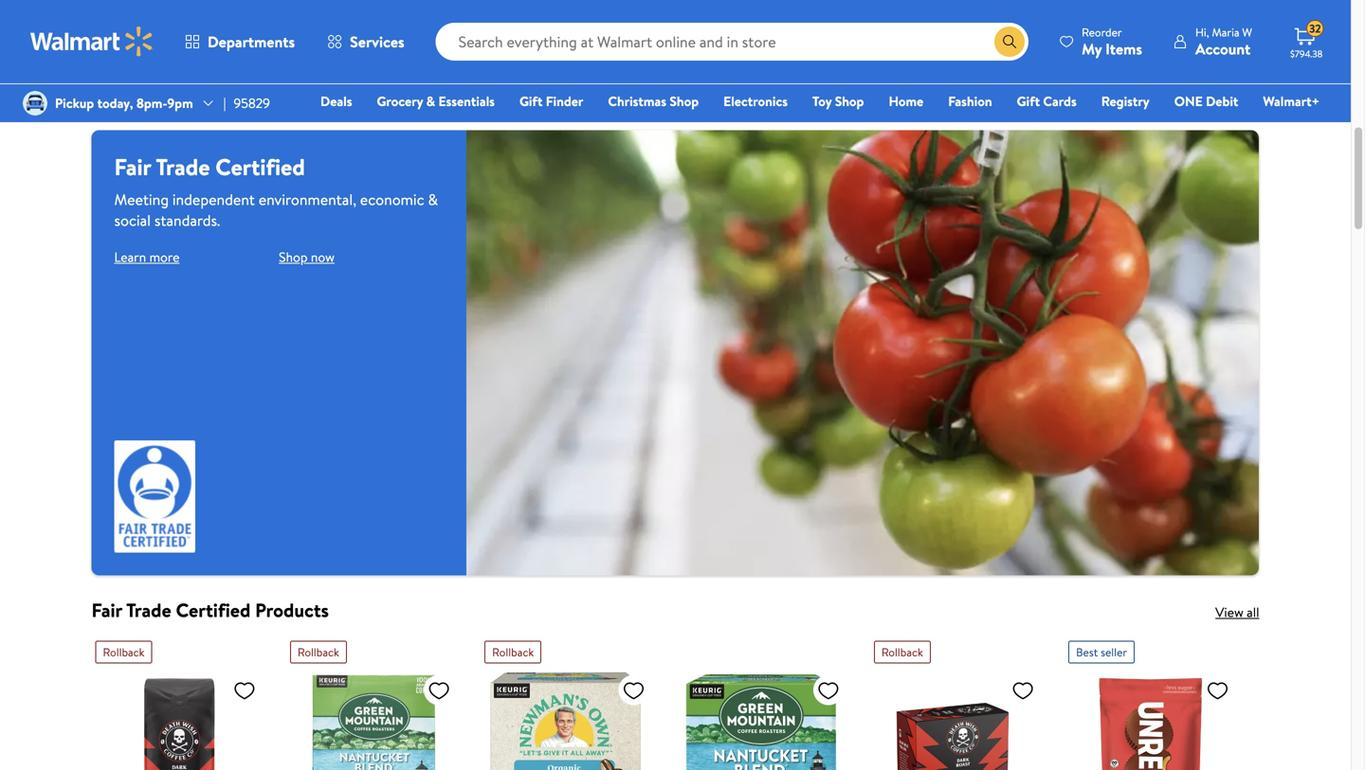 Task type: vqa. For each thing, say whether or not it's contained in the screenshot.
Newman's Own Organics, Special Blend, Medium Roast K-Cup Coffee Pods, 24 Count "image"
yes



Task type: locate. For each thing, give the bounding box(es) containing it.
1 rollback from the left
[[103, 644, 145, 661]]

one debit link
[[1166, 91, 1247, 111]]

shop now link
[[279, 248, 335, 266]]

shop down environmental,
[[279, 248, 308, 266]]

gift left cards
[[1017, 92, 1040, 110]]

2 rollback from the left
[[298, 644, 339, 661]]

fair inside fair trade certified meeting independent  environmental, economic & social standards.
[[114, 151, 151, 183]]

now up fashion link
[[949, 69, 973, 88]]

1 horizontal spatial gift
[[1017, 92, 1040, 110]]

2 vertical spatial certified
[[176, 597, 251, 624]]

toy shop
[[813, 92, 864, 110]]

sourced
[[971, 12, 1017, 30]]

laundry
[[277, 12, 319, 30]]

list item containing taste the goodness  of fair trade certified   ingredients.
[[477, 0, 874, 108]]

5 product group from the left
[[1069, 634, 1237, 771]]

electronics
[[723, 92, 788, 110]]

services button
[[311, 19, 421, 64]]

newman's own organics, special blend, medium roast k-cup coffee pods, 24 count image
[[485, 672, 653, 771]]

rollback down products
[[298, 644, 339, 661]]

hi, maria w account
[[1195, 24, 1252, 59]]

certified
[[690, 12, 741, 30], [215, 151, 305, 183], [176, 597, 251, 624]]

add to favorites list, death wish coffee, dark roast single-serve coffee pods, 18 count image
[[1012, 679, 1034, 703]]

rollback
[[103, 644, 145, 661], [298, 644, 339, 661], [492, 644, 534, 661], [882, 644, 923, 661]]

list
[[80, 0, 1271, 108]]

2 vertical spatial &
[[428, 189, 438, 210]]

products
[[255, 597, 329, 624]]

home link
[[880, 91, 932, 111]]

Walmart Site-Wide search field
[[436, 23, 1029, 61]]

list item containing clean consciously with ecos laundry & linen care.
[[80, 0, 477, 108]]

add to favorites list, unreal dark chocolate peanut butter cups 4.2 oz image
[[1206, 679, 1229, 703]]

& right the economic on the left
[[428, 189, 438, 210]]

gift left finder
[[519, 92, 543, 110]]

fashion link
[[940, 91, 1001, 111]]

toy shop link
[[804, 91, 873, 111]]

death wish coffee, dark roast single-serve coffee pods, 18 count image
[[874, 672, 1042, 771]]

rollback for death wish coffee, organic and fair trade dark roast ground coffee, 16 oz image
[[103, 644, 145, 661]]

0 vertical spatial certified
[[690, 12, 741, 30]]

2 list item from the left
[[477, 0, 874, 108]]

registry link
[[1093, 91, 1158, 111]]

2 vertical spatial fair
[[91, 597, 122, 624]]

add to favorites list, green mountain coffee nantucket blend k-cup pods, medium roast, 24 count for keurig brewers image
[[428, 679, 450, 703]]

fair
[[631, 12, 652, 30], [114, 151, 151, 183], [91, 597, 122, 624]]

$794.38
[[1290, 47, 1323, 60]]

& right grocery
[[426, 92, 435, 110]]

0 vertical spatial &
[[323, 12, 331, 30]]

shop now up 8pm-
[[123, 69, 179, 88]]

pickup today, 8pm-9pm
[[55, 94, 193, 112]]

with
[[211, 12, 236, 30]]

one
[[1174, 92, 1203, 110]]

cards
[[1043, 92, 1077, 110]]

ingredients.
[[744, 12, 811, 30]]

rollback for newman's own organics, special blend, medium roast k-cup coffee pods, 24 count image
[[492, 644, 534, 661]]

now down environmental,
[[311, 248, 335, 266]]

now up 9pm
[[155, 69, 179, 88]]

gift for gift cards
[[1017, 92, 1040, 110]]

|
[[223, 94, 226, 112]]

now for consciously
[[155, 69, 179, 88]]

registry
[[1101, 92, 1150, 110]]

economic
[[360, 189, 424, 210]]

4 rollback from the left
[[882, 644, 923, 661]]

1 gift from the left
[[519, 92, 543, 110]]

rollback up death wish coffee, organic and fair trade dark roast ground coffee, 16 oz image
[[103, 644, 145, 661]]

rollback up death wish coffee, dark roast single-serve coffee pods, 18 count image
[[882, 644, 923, 661]]

& left linen
[[323, 12, 331, 30]]

shop now for sourced
[[917, 69, 973, 88]]

christmas shop
[[608, 92, 699, 110]]

gift
[[519, 92, 543, 110], [1017, 92, 1040, 110]]

trade
[[655, 12, 686, 30], [156, 151, 210, 183], [126, 597, 171, 624]]

trade for fair trade certified products
[[126, 597, 171, 624]]

rollback up newman's own organics, special blend, medium roast k-cup coffee pods, 24 count image
[[492, 644, 534, 661]]

95829
[[234, 94, 270, 112]]

shop now down environmental,
[[279, 248, 335, 266]]

2 gift from the left
[[1017, 92, 1040, 110]]

clean
[[107, 12, 140, 30]]

goodness
[[558, 12, 613, 30]]

1 vertical spatial fair
[[114, 151, 151, 183]]

0 horizontal spatial gift
[[519, 92, 543, 110]]

gift cards link
[[1008, 91, 1085, 111]]

certified for fair trade certified products
[[176, 597, 251, 624]]

trade inside fair trade certified meeting independent  environmental, economic & social standards.
[[156, 151, 210, 183]]

death wish coffee, organic and fair trade dark roast ground coffee, 16 oz image
[[95, 672, 263, 771]]

&
[[323, 12, 331, 30], [426, 92, 435, 110], [428, 189, 438, 210]]

deals
[[320, 92, 352, 110]]

1 vertical spatial trade
[[156, 151, 210, 183]]

departments button
[[169, 19, 311, 64]]

shop now up gift finder
[[520, 69, 576, 88]]

certified left ingredients. at top
[[690, 12, 741, 30]]

1 list item from the left
[[80, 0, 477, 108]]

1 vertical spatial certified
[[215, 151, 305, 183]]

fair trade certified meeting independent  environmental, economic & social standards.
[[114, 151, 438, 231]]

learn
[[114, 248, 146, 266]]

certified up independent
[[215, 151, 305, 183]]

Search search field
[[436, 23, 1029, 61]]

shop now
[[123, 69, 179, 88], [520, 69, 576, 88], [917, 69, 973, 88], [279, 248, 335, 266]]

shop up gift finder
[[520, 69, 549, 88]]

1 product group from the left
[[95, 634, 263, 771]]

taste
[[504, 12, 533, 30]]

4 product group from the left
[[874, 634, 1042, 771]]

 image
[[23, 91, 47, 116]]

certified left products
[[176, 597, 251, 624]]

shop now up fashion link
[[917, 69, 973, 88]]

add to favorites list, newman's own organics, special blend, medium roast k-cup coffee pods, 24 count image
[[622, 679, 645, 703]]

0 vertical spatial fair
[[631, 12, 652, 30]]

list item
[[80, 0, 477, 108], [477, 0, 874, 108], [874, 0, 1271, 108]]

product group
[[95, 634, 263, 771], [290, 634, 458, 771], [485, 634, 653, 771], [874, 634, 1042, 771], [1069, 634, 1237, 771]]

best seller
[[1076, 644, 1127, 661]]

view
[[1216, 603, 1244, 622]]

shop
[[123, 69, 152, 88], [520, 69, 549, 88], [917, 69, 946, 88], [670, 92, 699, 110], [835, 92, 864, 110], [279, 248, 308, 266]]

food
[[1020, 12, 1047, 30]]

32
[[1309, 21, 1321, 37]]

gift finder link
[[511, 91, 592, 111]]

2 vertical spatial trade
[[126, 597, 171, 624]]

certified inside fair trade certified meeting independent  environmental, economic & social standards.
[[215, 151, 305, 183]]

3 list item from the left
[[874, 0, 1271, 108]]

fair for fair trade certified meeting independent  environmental, economic & social standards.
[[114, 151, 151, 183]]

now for sourced
[[949, 69, 973, 88]]

all
[[1247, 603, 1259, 622]]

taste the goodness  of fair trade certified   ingredients.
[[504, 12, 811, 30]]

list item containing responsibly sourced food to energy-efficient essentials.
[[874, 0, 1271, 108]]

now up finder
[[552, 69, 576, 88]]

grocery & essentials
[[377, 92, 495, 110]]

3 rollback from the left
[[492, 644, 534, 661]]

1 vertical spatial &
[[426, 92, 435, 110]]



Task type: describe. For each thing, give the bounding box(es) containing it.
shop now for consciously
[[123, 69, 179, 88]]

best
[[1076, 644, 1098, 661]]

w
[[1242, 24, 1252, 40]]

shop now for the
[[520, 69, 576, 88]]

shop up home in the top of the page
[[917, 69, 946, 88]]

services
[[350, 31, 404, 52]]

now for the
[[552, 69, 576, 88]]

deals link
[[312, 91, 361, 111]]

gift cards
[[1017, 92, 1077, 110]]

product group containing best seller
[[1069, 634, 1237, 771]]

grocery & essentials link
[[368, 91, 503, 111]]

social
[[114, 210, 151, 231]]

linen
[[335, 12, 362, 30]]

fair for fair trade certified products
[[91, 597, 122, 624]]

one debit
[[1174, 92, 1238, 110]]

view all link
[[1216, 603, 1259, 622]]

more
[[149, 248, 180, 266]]

trade for fair trade certified meeting independent  environmental, economic & social standards.
[[156, 151, 210, 183]]

account
[[1195, 38, 1251, 59]]

care.
[[365, 12, 393, 30]]

walmart+
[[1263, 92, 1320, 110]]

reorder
[[1082, 24, 1122, 40]]

reorder my items
[[1082, 24, 1142, 59]]

walmart image
[[30, 27, 154, 57]]

rollback for death wish coffee, dark roast single-serve coffee pods, 18 count image
[[882, 644, 923, 661]]

& inside list item
[[323, 12, 331, 30]]

9pm
[[167, 94, 193, 112]]

view all
[[1216, 603, 1259, 622]]

responsibly
[[900, 12, 968, 30]]

debit
[[1206, 92, 1238, 110]]

pickup
[[55, 94, 94, 112]]

gift finder
[[519, 92, 583, 110]]

to
[[1050, 12, 1062, 30]]

fashion
[[948, 92, 992, 110]]

christmas
[[608, 92, 667, 110]]

shop up pickup today, 8pm-9pm
[[123, 69, 152, 88]]

shop right toy
[[835, 92, 864, 110]]

consciously
[[143, 12, 208, 30]]

of
[[616, 12, 628, 30]]

hi,
[[1195, 24, 1209, 40]]

essentials
[[438, 92, 495, 110]]

grocery
[[377, 92, 423, 110]]

my
[[1082, 38, 1102, 59]]

shop right christmas
[[670, 92, 699, 110]]

walmart+ link
[[1255, 91, 1328, 111]]

departments
[[208, 31, 295, 52]]

search icon image
[[1002, 34, 1017, 49]]

green mountain coffee nantucket blend k-cup pods, medium roast, 24 count for keurig brewers image
[[290, 672, 458, 771]]

fair trade certified products
[[91, 597, 329, 624]]

3 product group from the left
[[485, 634, 653, 771]]

meeting
[[114, 189, 169, 210]]

add to favorites list, green mountain coffee roasters nantucket blend keurig single-serve k-cup pods, medium roast coffee, 48 count image
[[817, 679, 840, 703]]

standards.
[[154, 210, 220, 231]]

today,
[[97, 94, 133, 112]]

items
[[1106, 38, 1142, 59]]

unreal dark chocolate peanut butter cups 4.2 oz image
[[1069, 672, 1237, 771]]

ecos
[[239, 12, 274, 30]]

efficient
[[1110, 12, 1159, 30]]

add to favorites list, death wish coffee, organic and fair trade dark roast ground coffee, 16 oz image
[[233, 679, 256, 703]]

finder
[[546, 92, 583, 110]]

2 product group from the left
[[290, 634, 458, 771]]

electronics link
[[715, 91, 796, 111]]

independent
[[172, 189, 255, 210]]

green mountain coffee roasters nantucket blend keurig single-serve k-cup pods, medium roast coffee, 48 count image
[[679, 672, 847, 771]]

certified for fair trade certified meeting independent  environmental, economic & social standards.
[[215, 151, 305, 183]]

list containing clean consciously with ecos laundry & linen care.
[[80, 0, 1271, 108]]

environmental,
[[259, 189, 356, 210]]

0 vertical spatial trade
[[655, 12, 686, 30]]

& inside fair trade certified meeting independent  environmental, economic & social standards.
[[428, 189, 438, 210]]

essentials.
[[1162, 12, 1219, 30]]

home
[[889, 92, 924, 110]]

clean consciously with ecos laundry & linen care.
[[107, 12, 393, 30]]

the
[[536, 12, 555, 30]]

maria
[[1212, 24, 1240, 40]]

gift for gift finder
[[519, 92, 543, 110]]

christmas shop link
[[599, 91, 707, 111]]

| 95829
[[223, 94, 270, 112]]

energy-
[[1065, 12, 1110, 30]]

learn more
[[114, 248, 180, 266]]

8pm-
[[136, 94, 167, 112]]

learn more link
[[114, 248, 180, 266]]

seller
[[1101, 644, 1127, 661]]

toy
[[813, 92, 832, 110]]

responsibly sourced food to energy-efficient essentials.
[[900, 12, 1219, 30]]

fair trade certified. meeting rigorous environmental, economic and social standards. shop now. learn more. image
[[114, 441, 195, 553]]

rollback for green mountain coffee nantucket blend k-cup pods, medium roast, 24 count for keurig brewers image
[[298, 644, 339, 661]]



